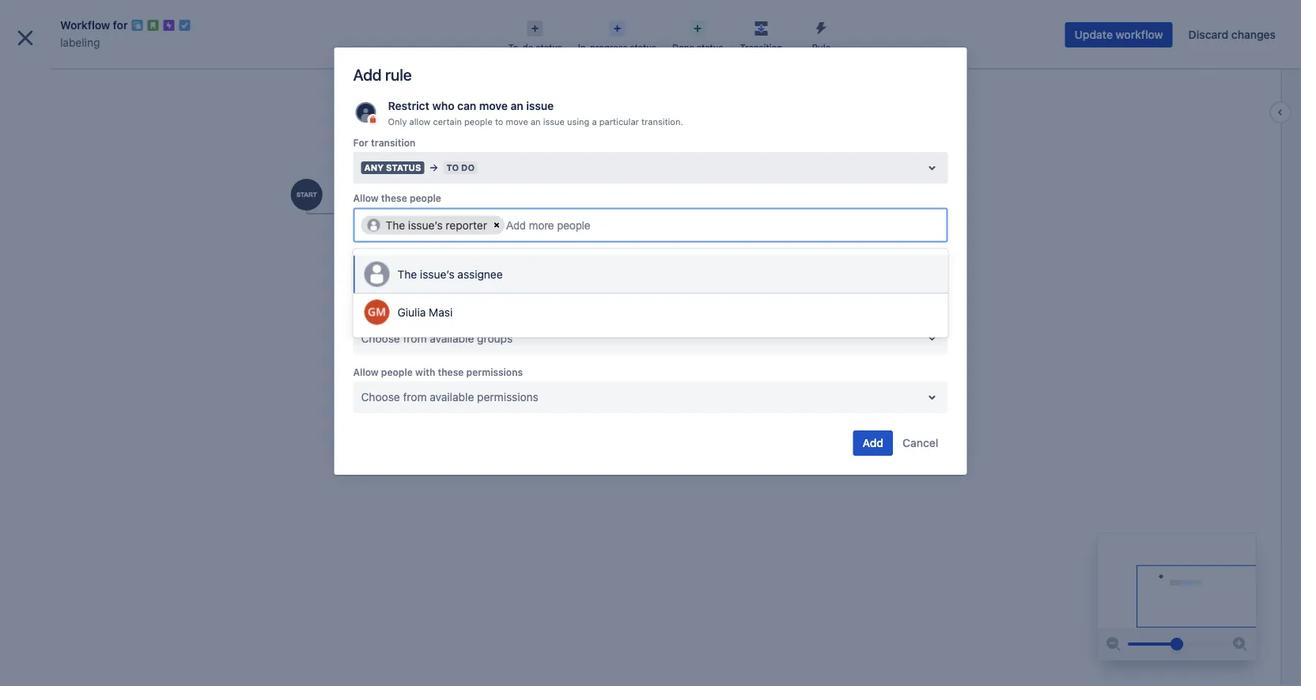 Task type: describe. For each thing, give the bounding box(es) containing it.
can
[[458, 99, 477, 112]]

discard changes
[[1189, 28, 1276, 41]]

for transition
[[353, 137, 416, 148]]

workflow for
[[60, 19, 128, 32]]

progress
[[590, 42, 628, 53]]

do
[[523, 42, 534, 53]]

available for roles
[[430, 276, 474, 289]]

dialog containing workflow for
[[0, 0, 1302, 686]]

1 horizontal spatial an
[[531, 116, 541, 127]]

labeling link
[[60, 33, 100, 52]]

allow for choose from available roles
[[353, 252, 379, 263]]

the issue's reporter
[[386, 219, 487, 232]]

giulia
[[398, 306, 426, 319]]

Allow these groups text field
[[361, 331, 364, 346]]

rule
[[812, 42, 831, 53]]

to-do status
[[509, 42, 563, 53]]

these for people
[[381, 193, 407, 204]]

do
[[461, 163, 475, 173]]

for
[[113, 19, 128, 32]]

restrict who can move an issue only allow certain people to move an issue using a particular transition.
[[388, 99, 684, 127]]

allow these groups
[[353, 308, 443, 319]]

with
[[416, 367, 435, 378]]

transition button
[[732, 16, 792, 54]]

workflow
[[60, 19, 110, 32]]

1 allow from the top
[[353, 193, 379, 204]]

any status
[[364, 163, 421, 173]]

certain
[[433, 116, 462, 127]]

create button
[[576, 9, 630, 34]]

any
[[364, 163, 384, 173]]

Search field
[[1001, 9, 1159, 34]]

status right "do"
[[536, 42, 563, 53]]

particular
[[600, 116, 639, 127]]

from for choose from available groups
[[403, 332, 427, 345]]

add rule dialog
[[334, 47, 967, 475]]

1 vertical spatial people
[[410, 193, 442, 204]]

allow these roles
[[353, 252, 433, 263]]

these for groups
[[381, 308, 407, 319]]

primary element
[[9, 0, 1001, 44]]

the for the issue's reporter
[[386, 219, 405, 232]]

choose for choose from available roles
[[361, 276, 400, 289]]

the issue's reporter image
[[368, 220, 380, 232]]

to
[[447, 163, 459, 173]]

0 vertical spatial permissions
[[467, 367, 523, 378]]

Allow these people text field
[[506, 219, 595, 232]]

close workflow editor image
[[13, 25, 38, 51]]

0 horizontal spatial roles
[[410, 252, 433, 263]]

Zoom level range field
[[1129, 628, 1227, 660]]

choose for choose from available permissions
[[361, 391, 400, 404]]

rule
[[385, 65, 412, 83]]

0 vertical spatial move
[[479, 99, 508, 112]]

masi
[[429, 306, 453, 319]]

cancel
[[903, 437, 939, 450]]

open image
[[923, 273, 942, 292]]

restrict
[[388, 99, 430, 112]]

people inside "restrict who can move an issue only allow certain people to move an issue using a particular transition."
[[465, 116, 493, 127]]

transition.
[[642, 116, 684, 127]]

a
[[592, 116, 597, 127]]

status right done
[[697, 42, 724, 53]]

zoom in image
[[1231, 635, 1250, 654]]

create
[[586, 15, 621, 28]]

only
[[388, 116, 407, 127]]

the issue's assignee
[[398, 268, 503, 281]]

done
[[673, 42, 695, 53]]

discard changes button
[[1180, 22, 1286, 47]]

status inside for transition element
[[386, 163, 421, 173]]

issue's for assignee
[[420, 268, 455, 281]]

add rule
[[353, 65, 412, 83]]

update workflow
[[1075, 28, 1164, 41]]



Task type: locate. For each thing, give the bounding box(es) containing it.
1 vertical spatial roles
[[477, 276, 502, 289]]

zoom out image
[[1105, 635, 1124, 654]]

add button
[[854, 431, 894, 456]]

allow up the issue's reporter icon
[[353, 193, 379, 204]]

groups up choose from available groups
[[410, 308, 443, 319]]

open image inside for transition element
[[923, 158, 942, 177]]

people
[[465, 116, 493, 127], [410, 193, 442, 204], [381, 367, 413, 378]]

choose down giulia masi image
[[361, 332, 400, 345]]

0 vertical spatial groups
[[410, 308, 443, 319]]

you're in the workflow viewfinder, use the arrow keys to move it element
[[1098, 533, 1257, 628]]

2 available from the top
[[430, 332, 474, 345]]

workflow
[[1116, 28, 1164, 41]]

group
[[6, 290, 184, 407], [6, 290, 184, 364], [6, 364, 184, 407]]

update
[[1075, 28, 1113, 41]]

available down allow people with these permissions
[[430, 391, 474, 404]]

allow these people
[[353, 193, 442, 204]]

an right to
[[531, 116, 541, 127]]

open image for choose from available groups
[[923, 329, 942, 348]]

clear image
[[491, 219, 503, 232]]

available
[[430, 276, 474, 289], [430, 332, 474, 345], [430, 391, 474, 404]]

3 open image from the top
[[923, 388, 942, 407]]

permissions
[[467, 367, 523, 378], [477, 391, 539, 404]]

1 vertical spatial open image
[[923, 329, 942, 348]]

allow for choose from available permissions
[[353, 367, 379, 378]]

choose from available permissions
[[361, 391, 539, 404]]

who
[[433, 99, 455, 112]]

2 open image from the top
[[923, 329, 942, 348]]

these for roles
[[381, 252, 407, 263]]

allow up allow these groups text field
[[353, 308, 379, 319]]

jira software image
[[41, 12, 147, 31], [41, 12, 147, 31]]

move right to
[[506, 116, 528, 127]]

changes
[[1232, 28, 1276, 41]]

reporter
[[446, 219, 487, 232]]

1 horizontal spatial roles
[[477, 276, 502, 289]]

roles
[[410, 252, 433, 263], [477, 276, 502, 289]]

issue left using
[[543, 116, 565, 127]]

from
[[403, 276, 427, 289], [403, 332, 427, 345], [403, 391, 427, 404]]

the issue's assignee image
[[364, 262, 390, 287]]

for
[[353, 137, 369, 148]]

to-do status button
[[501, 16, 570, 54]]

available for groups
[[430, 332, 474, 345]]

giulia masi
[[398, 306, 453, 319]]

issue down to-do status at the top left of the page
[[526, 99, 554, 112]]

choose down allow these roles
[[361, 276, 400, 289]]

choose
[[361, 276, 400, 289], [361, 332, 400, 345], [361, 391, 400, 404]]

3 allow from the top
[[353, 308, 379, 319]]

permissions up choose from available permissions
[[467, 367, 523, 378]]

labeling
[[60, 36, 100, 49]]

open image for choose from available permissions
[[923, 388, 942, 407]]

0 vertical spatial open image
[[923, 158, 942, 177]]

2 from from the top
[[403, 332, 427, 345]]

an
[[511, 99, 524, 112], [531, 116, 541, 127]]

done status button
[[665, 16, 732, 54]]

choose from available roles
[[361, 276, 502, 289]]

add for add rule
[[353, 65, 382, 83]]

0 vertical spatial available
[[430, 276, 474, 289]]

status right progress
[[630, 42, 657, 53]]

add inside button
[[863, 437, 884, 450]]

1 vertical spatial add
[[863, 437, 884, 450]]

in-progress status button
[[570, 16, 665, 54]]

discard
[[1189, 28, 1229, 41]]

1 vertical spatial the
[[398, 268, 417, 281]]

an right "can"
[[511, 99, 524, 112]]

add for add
[[863, 437, 884, 450]]

0 horizontal spatial groups
[[410, 308, 443, 319]]

0 vertical spatial the
[[386, 219, 405, 232]]

in-progress status
[[578, 42, 657, 53]]

dialog
[[0, 0, 1302, 686]]

4 allow from the top
[[353, 367, 379, 378]]

done status
[[673, 42, 724, 53]]

transition
[[371, 137, 416, 148]]

allow people with these permissions
[[353, 367, 523, 378]]

1 vertical spatial issue's
[[420, 268, 455, 281]]

the inside add rule dialog
[[386, 219, 405, 232]]

2 vertical spatial people
[[381, 367, 413, 378]]

allow up allow people with these permissions text box at the left bottom
[[353, 367, 379, 378]]

choose from available groups
[[361, 332, 513, 345]]

issue's inside add rule dialog
[[408, 219, 443, 232]]

from for choose from available permissions
[[403, 391, 427, 404]]

3 from from the top
[[403, 391, 427, 404]]

1 choose from the top
[[361, 276, 400, 289]]

the for the issue's assignee
[[398, 268, 417, 281]]

these
[[381, 193, 407, 204], [381, 252, 407, 263], [381, 308, 407, 319], [438, 367, 464, 378]]

Allow people with these permissions text field
[[361, 390, 364, 405]]

from up "giulia"
[[403, 276, 427, 289]]

from down with
[[403, 391, 427, 404]]

available down masi at left
[[430, 332, 474, 345]]

3 choose from the top
[[361, 391, 400, 404]]

allow down the issue's reporter icon
[[353, 252, 379, 263]]

issue's for reporter
[[408, 219, 443, 232]]

for transition element
[[353, 152, 948, 184]]

0 vertical spatial an
[[511, 99, 524, 112]]

permissions down allow people with these permissions
[[477, 391, 539, 404]]

people down "can"
[[465, 116, 493, 127]]

move up to
[[479, 99, 508, 112]]

issue's down allow these people
[[408, 219, 443, 232]]

2 vertical spatial available
[[430, 391, 474, 404]]

2 vertical spatial open image
[[923, 388, 942, 407]]

issue's
[[408, 219, 443, 232], [420, 268, 455, 281]]

allow for choose from available groups
[[353, 308, 379, 319]]

cancel button
[[894, 431, 948, 456]]

1 vertical spatial permissions
[[477, 391, 539, 404]]

2 vertical spatial from
[[403, 391, 427, 404]]

available for permissions
[[430, 391, 474, 404]]

from down "giulia"
[[403, 332, 427, 345]]

rule button
[[792, 16, 852, 54]]

0 horizontal spatial an
[[511, 99, 524, 112]]

the down allow these roles
[[398, 268, 417, 281]]

the right the issue's reporter icon
[[386, 219, 405, 232]]

to-
[[509, 42, 523, 53]]

add
[[353, 65, 382, 83], [863, 437, 884, 450]]

0 vertical spatial choose
[[361, 276, 400, 289]]

0 horizontal spatial add
[[353, 65, 382, 83]]

assignee
[[458, 268, 503, 281]]

1 horizontal spatial groups
[[477, 332, 513, 345]]

giulia masi image
[[364, 300, 390, 325]]

open image
[[923, 158, 942, 177], [923, 329, 942, 348], [923, 388, 942, 407]]

groups down "assignee"
[[477, 332, 513, 345]]

people left with
[[381, 367, 413, 378]]

status down the transition
[[386, 163, 421, 173]]

0 vertical spatial from
[[403, 276, 427, 289]]

1 horizontal spatial add
[[863, 437, 884, 450]]

0 vertical spatial roles
[[410, 252, 433, 263]]

1 from from the top
[[403, 276, 427, 289]]

in-
[[578, 42, 590, 53]]

2 vertical spatial choose
[[361, 391, 400, 404]]

allow
[[410, 116, 431, 127]]

people up the issue's reporter
[[410, 193, 442, 204]]

roles down clear icon at the top of the page
[[477, 276, 502, 289]]

choose for choose from available groups
[[361, 332, 400, 345]]

0 vertical spatial add
[[353, 65, 382, 83]]

using
[[567, 116, 590, 127]]

0 vertical spatial issue
[[526, 99, 554, 112]]

1 vertical spatial an
[[531, 116, 541, 127]]

0 vertical spatial people
[[465, 116, 493, 127]]

create banner
[[0, 0, 1302, 44]]

available up masi at left
[[430, 276, 474, 289]]

1 vertical spatial choose
[[361, 332, 400, 345]]

0 vertical spatial issue's
[[408, 219, 443, 232]]

1 vertical spatial from
[[403, 332, 427, 345]]

choose down allow these groups text field
[[361, 391, 400, 404]]

2 choose from the top
[[361, 332, 400, 345]]

issue's up masi at left
[[420, 268, 455, 281]]

2 allow from the top
[[353, 252, 379, 263]]

1 vertical spatial issue
[[543, 116, 565, 127]]

add left cancel
[[863, 437, 884, 450]]

1 vertical spatial groups
[[477, 332, 513, 345]]

1 open image from the top
[[923, 158, 942, 177]]

allow
[[353, 193, 379, 204], [353, 252, 379, 263], [353, 308, 379, 319], [353, 367, 379, 378]]

3 available from the top
[[430, 391, 474, 404]]

1 available from the top
[[430, 276, 474, 289]]

1 vertical spatial available
[[430, 332, 474, 345]]

move
[[479, 99, 508, 112], [506, 116, 528, 127]]

issue
[[526, 99, 554, 112], [543, 116, 565, 127]]

groups
[[410, 308, 443, 319], [477, 332, 513, 345]]

the
[[386, 219, 405, 232], [398, 268, 417, 281]]

transition
[[741, 42, 783, 53]]

add left rule
[[353, 65, 382, 83]]

to do
[[447, 163, 475, 173]]

roles up choose from available roles
[[410, 252, 433, 263]]

from for choose from available roles
[[403, 276, 427, 289]]

to
[[495, 116, 504, 127]]

status
[[536, 42, 563, 53], [630, 42, 657, 53], [697, 42, 724, 53], [386, 163, 421, 173]]

1 vertical spatial move
[[506, 116, 528, 127]]

update workflow button
[[1066, 22, 1173, 47]]



Task type: vqa. For each thing, say whether or not it's contained in the screenshot.
Workflow for
yes



